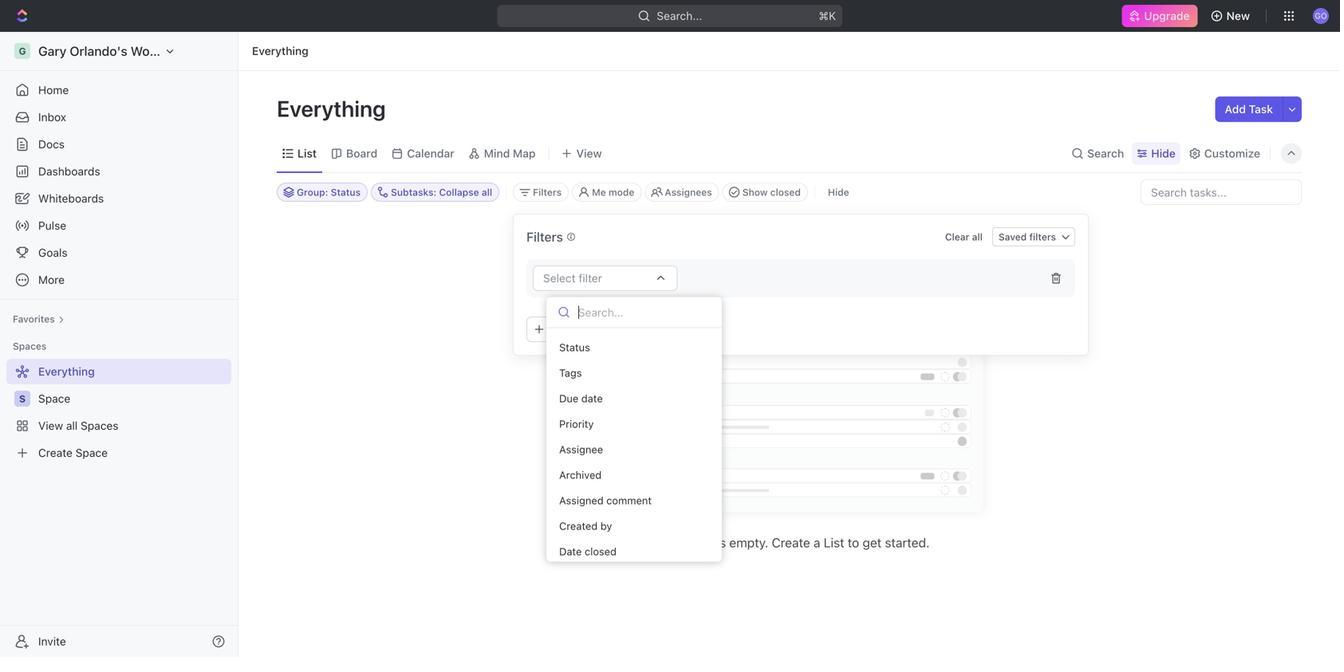 Task type: vqa. For each thing, say whether or not it's contained in the screenshot.
fourth row from the top
no



Task type: locate. For each thing, give the bounding box(es) containing it.
filter right select at the top left of the page
[[579, 272, 602, 285]]

2 horizontal spatial add
[[1225, 103, 1246, 116]]

dashboards
[[38, 165, 100, 178]]

home
[[38, 83, 69, 97]]

add up status
[[549, 323, 570, 336]]

is
[[717, 535, 726, 550]]

filter up status
[[573, 323, 597, 336]]

filter
[[579, 272, 602, 285], [573, 323, 597, 336]]

search
[[1087, 147, 1124, 160]]

map
[[513, 147, 536, 160]]

1 horizontal spatial hide
[[1151, 147, 1176, 160]]

hide
[[1151, 147, 1176, 160], [828, 187, 849, 198]]

filter inside button
[[573, 323, 597, 336]]

add left "task"
[[1225, 103, 1246, 116]]

tree
[[6, 359, 231, 466]]

all
[[972, 231, 983, 243]]

mind map link
[[481, 142, 536, 165]]

everything link
[[248, 41, 313, 61]]

1 vertical spatial filter
[[573, 323, 597, 336]]

0 vertical spatial hide
[[1151, 147, 1176, 160]]

select filter
[[543, 272, 602, 285]]

hide inside hide dropdown button
[[1151, 147, 1176, 160]]

Search tasks... text field
[[1142, 180, 1301, 204]]

board
[[346, 147, 377, 160]]

add group
[[636, 323, 691, 336]]

date
[[581, 393, 603, 405]]

0 vertical spatial filter
[[579, 272, 602, 285]]

favorites
[[13, 314, 55, 325]]

⌘k
[[819, 9, 836, 22]]

1 vertical spatial list
[[824, 535, 844, 550]]

add left the group
[[636, 323, 657, 336]]

comment
[[606, 495, 652, 507]]

docs link
[[6, 132, 231, 157]]

search...
[[657, 9, 702, 22]]

filters
[[1029, 231, 1056, 243]]

tags
[[559, 367, 582, 379]]

filters
[[533, 187, 562, 198]]

assignees
[[665, 187, 712, 198]]

saved filters button
[[992, 227, 1075, 247]]

list left board link
[[298, 147, 317, 160]]

to
[[848, 535, 859, 550]]

1 vertical spatial hide
[[828, 187, 849, 198]]

everything inside everything link
[[252, 44, 309, 57]]

list
[[298, 147, 317, 160], [824, 535, 844, 550]]

add filter button
[[527, 317, 607, 342]]

favorites button
[[6, 310, 71, 329]]

0 horizontal spatial add
[[549, 323, 570, 336]]

started.
[[885, 535, 930, 550]]

0 horizontal spatial hide
[[828, 187, 849, 198]]

1 horizontal spatial add
[[636, 323, 657, 336]]

add for add filter
[[549, 323, 570, 336]]

1 vertical spatial everything
[[277, 95, 391, 122]]

hide inside hide button
[[828, 187, 849, 198]]

add filter
[[549, 323, 597, 336]]

list right the "a"
[[824, 535, 844, 550]]

this folder is empty. create a list to get started.
[[649, 535, 930, 550]]

this
[[649, 535, 673, 550]]

add
[[1225, 103, 1246, 116], [549, 323, 570, 336], [636, 323, 657, 336]]

saved
[[999, 231, 1027, 243]]

folder
[[677, 535, 713, 550]]

1 horizontal spatial list
[[824, 535, 844, 550]]

pulse link
[[6, 213, 231, 239]]

list link
[[294, 142, 317, 165]]

0 vertical spatial list
[[298, 147, 317, 160]]

filter inside dropdown button
[[579, 272, 602, 285]]

everything
[[252, 44, 309, 57], [277, 95, 391, 122]]

add inside button
[[549, 323, 570, 336]]

pulse
[[38, 219, 66, 232]]

assigned comment
[[559, 495, 652, 507]]

board link
[[343, 142, 377, 165]]

invite
[[38, 635, 66, 648]]

add group button
[[613, 317, 700, 342]]

search button
[[1067, 142, 1129, 165]]

0 vertical spatial everything
[[252, 44, 309, 57]]



Task type: describe. For each thing, give the bounding box(es) containing it.
mind map
[[484, 147, 536, 160]]

group
[[660, 323, 691, 336]]

upgrade link
[[1122, 5, 1198, 27]]

mind
[[484, 147, 510, 160]]

empty.
[[729, 535, 768, 550]]

customize button
[[1184, 142, 1265, 165]]

calendar
[[407, 147, 454, 160]]

home link
[[6, 77, 231, 103]]

created by
[[559, 520, 612, 532]]

Search... text field
[[578, 300, 711, 324]]

filter for add filter
[[573, 323, 597, 336]]

assignees button
[[645, 183, 719, 202]]

inbox link
[[6, 105, 231, 130]]

tree inside sidebar navigation
[[6, 359, 231, 466]]

get
[[863, 535, 882, 550]]

a
[[814, 535, 820, 550]]

whiteboards
[[38, 192, 104, 205]]

status
[[559, 342, 590, 353]]

upgrade
[[1144, 9, 1190, 22]]

new
[[1227, 9, 1250, 22]]

whiteboards link
[[6, 186, 231, 211]]

saved filters
[[999, 231, 1056, 243]]

assignee
[[559, 444, 603, 456]]

customize
[[1204, 147, 1260, 160]]

archived
[[559, 469, 602, 481]]

hide button
[[822, 183, 856, 202]]

add task
[[1225, 103, 1273, 116]]

add for add group
[[636, 323, 657, 336]]

clear
[[945, 231, 970, 243]]

add for add task
[[1225, 103, 1246, 116]]

priority
[[559, 418, 594, 430]]

dashboards link
[[6, 159, 231, 184]]

select filter button
[[533, 266, 678, 291]]

created
[[559, 520, 598, 532]]

add task button
[[1215, 97, 1283, 122]]

goals link
[[6, 240, 231, 266]]

calendar link
[[404, 142, 454, 165]]

closed
[[585, 546, 616, 558]]

new button
[[1204, 3, 1260, 29]]

select
[[543, 272, 576, 285]]

filters button
[[513, 183, 569, 202]]

docs
[[38, 138, 65, 151]]

assigned
[[559, 495, 603, 507]]

sidebar navigation
[[0, 32, 239, 657]]

hide button
[[1132, 142, 1181, 165]]

task
[[1249, 103, 1273, 116]]

filter for select filter
[[579, 272, 602, 285]]

0 horizontal spatial list
[[298, 147, 317, 160]]

date
[[559, 546, 582, 558]]

inbox
[[38, 110, 66, 124]]

clear all
[[945, 231, 983, 243]]

goals
[[38, 246, 67, 259]]

by
[[600, 520, 612, 532]]

clear all button
[[939, 227, 989, 247]]

due date
[[559, 393, 603, 405]]

spaces
[[13, 341, 47, 352]]

date closed
[[559, 546, 616, 558]]

create
[[772, 535, 810, 550]]

due
[[559, 393, 578, 405]]



